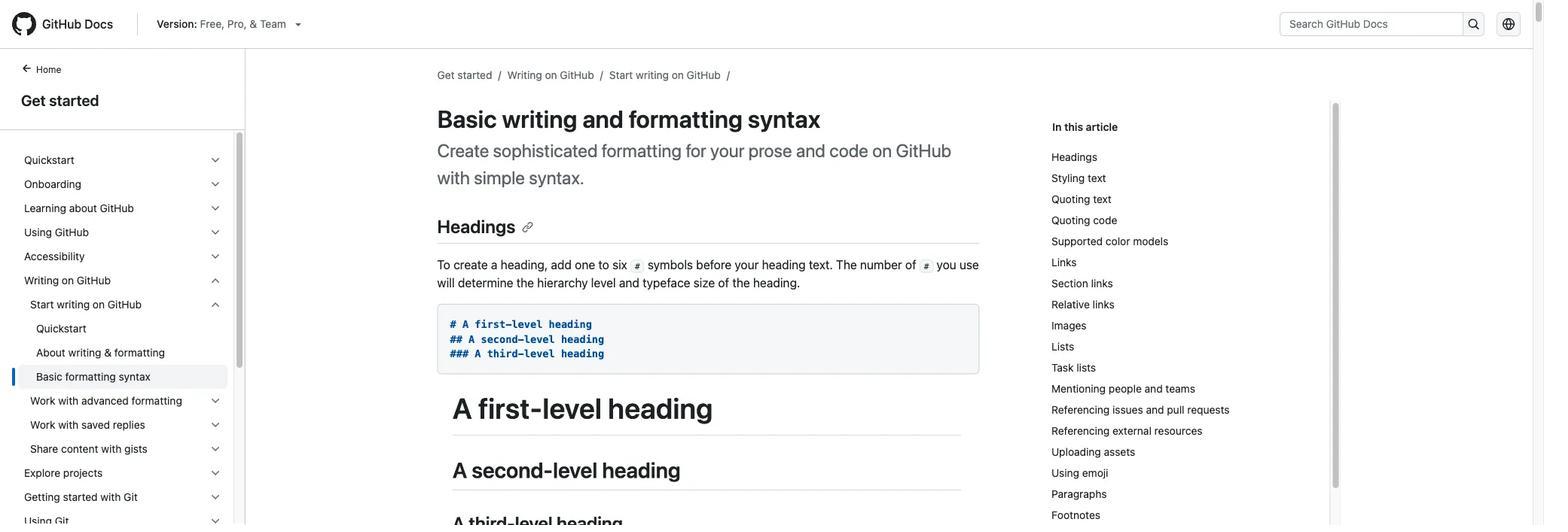 Task type: describe. For each thing, give the bounding box(es) containing it.
0 vertical spatial &
[[250, 18, 257, 30]]

using emoji link
[[1051, 463, 1324, 484]]

one
[[575, 258, 595, 272]]

get for get started / writing on github / start writing on github /
[[437, 69, 455, 81]]

referencing issues and pull requests
[[1051, 404, 1229, 417]]

docs
[[85, 17, 113, 31]]

in
[[1052, 121, 1061, 133]]

##
[[450, 334, 462, 345]]

code inside quoting code link
[[1093, 214, 1117, 227]]

text.
[[809, 258, 833, 272]]

get started element
[[0, 61, 246, 526]]

create
[[454, 258, 488, 272]]

version: free, pro, & team
[[157, 18, 286, 30]]

for
[[686, 140, 706, 161]]

sc 9kayk9 0 image for accessibility
[[209, 251, 221, 263]]

###
[[450, 349, 469, 360]]

referencing for referencing issues and pull requests
[[1051, 404, 1110, 417]]

styling text link
[[1051, 168, 1324, 189]]

lists
[[1076, 362, 1096, 374]]

about
[[69, 202, 97, 215]]

get started
[[21, 91, 99, 109]]

with up content
[[58, 419, 79, 432]]

3 / from the left
[[727, 69, 730, 81]]

prose
[[749, 140, 792, 161]]

uploading assets
[[1051, 446, 1135, 459]]

relative links
[[1051, 299, 1114, 311]]

about
[[36, 347, 65, 359]]

third-
[[487, 349, 524, 360]]

heading,
[[501, 258, 548, 272]]

you
[[937, 258, 957, 272]]

a
[[491, 258, 498, 272]]

2 horizontal spatial #
[[924, 262, 929, 271]]

explore
[[24, 467, 60, 480]]

referencing external resources
[[1051, 425, 1202, 438]]

relative links link
[[1051, 295, 1324, 316]]

select language: current language is english image
[[1503, 18, 1515, 30]]

Search GitHub Docs search field
[[1281, 13, 1463, 35]]

task lists
[[1051, 362, 1096, 374]]

basic for basic writing and formatting syntax
[[437, 105, 497, 133]]

share content with gists button
[[18, 438, 228, 462]]

section links link
[[1051, 273, 1324, 295]]

getting
[[24, 492, 60, 504]]

images link
[[1051, 316, 1324, 337]]

mentioning people and teams
[[1051, 383, 1195, 396]]

work for work with saved replies
[[30, 419, 55, 432]]

requests
[[1187, 404, 1229, 417]]

formatting for work with advanced formatting
[[132, 395, 182, 408]]

syntax.
[[529, 167, 584, 188]]

github docs link
[[12, 12, 125, 36]]

sc 9kayk9 0 image for explore projects
[[209, 468, 221, 480]]

formatting inside the create sophisticated formatting for your prose and code on github with simple syntax.
[[602, 140, 682, 161]]

styling
[[1051, 172, 1085, 185]]

writing for start writing on github
[[57, 299, 90, 311]]

of inside "you use will determine the hierarchy level and typeface size of the heading."
[[718, 276, 729, 291]]

screenshot of rendered github markdown showing sample h1, h2, and h3 headers, which descend in type size and visual weight to indicate descending hierarchy level. image
[[437, 387, 980, 526]]

replies
[[113, 419, 145, 432]]

uploading
[[1051, 446, 1101, 459]]

gists
[[124, 443, 148, 456]]

start writing on github element containing start writing on github
[[12, 293, 234, 389]]

lists link
[[1051, 337, 1324, 358]]

level up third-
[[524, 334, 555, 345]]

writing on github link
[[507, 69, 594, 81]]

0 vertical spatial of
[[905, 258, 916, 272]]

size
[[694, 276, 715, 291]]

sc 9kayk9 0 image for using github
[[209, 227, 221, 239]]

using for using emoji
[[1051, 467, 1079, 480]]

free,
[[200, 18, 225, 30]]

section links
[[1051, 278, 1113, 290]]

level up second-
[[512, 319, 543, 330]]

quoting for quoting code
[[1051, 214, 1090, 227]]

start inside dropdown button
[[30, 299, 54, 311]]

using github
[[24, 226, 89, 239]]

1 vertical spatial a
[[469, 334, 475, 345]]

pull
[[1167, 404, 1184, 417]]

using emoji
[[1051, 467, 1108, 480]]

syntax inside writing on github element
[[119, 371, 150, 383]]

people
[[1108, 383, 1142, 396]]

create sophisticated formatting for your prose and code on github with simple syntax.
[[437, 140, 952, 188]]

basic formatting syntax
[[36, 371, 150, 383]]

github inside the create sophisticated formatting for your prose and code on github with simple syntax.
[[896, 140, 952, 161]]

and for mentioning
[[1144, 383, 1163, 396]]

0 vertical spatial start
[[609, 69, 633, 81]]

quickstart inside dropdown button
[[24, 154, 74, 166]]

search image
[[1468, 18, 1480, 30]]

symbols
[[648, 258, 693, 272]]

hierarchy
[[537, 276, 588, 291]]

supported color models link
[[1051, 231, 1324, 252]]

sc 9kayk9 0 image for start writing on github
[[209, 299, 221, 311]]

learning about github button
[[18, 197, 228, 221]]

mentioning
[[1051, 383, 1106, 396]]

team
[[260, 18, 286, 30]]

10 sc 9kayk9 0 image from the top
[[209, 516, 221, 526]]

in this article element
[[1052, 119, 1330, 135]]

typeface
[[643, 276, 690, 291]]

quoting text link
[[1051, 189, 1324, 210]]

basic for basic formatting syntax
[[36, 371, 62, 383]]

explore projects
[[24, 467, 103, 480]]

you use will determine the hierarchy level and typeface size of the heading.
[[437, 258, 979, 291]]

writing up the basic writing and formatting syntax
[[636, 69, 669, 81]]

and for basic
[[583, 105, 624, 133]]

start writing on github element containing quickstart
[[12, 317, 234, 389]]

add
[[551, 258, 572, 272]]

basic writing and formatting syntax
[[437, 105, 821, 133]]

sc 9kayk9 0 image for getting started with git
[[209, 492, 221, 504]]

mentioning people and teams link
[[1051, 379, 1324, 400]]

determine
[[458, 276, 513, 291]]

sc 9kayk9 0 image for share content with gists
[[209, 444, 221, 456]]

quoting code
[[1051, 214, 1117, 227]]

0 vertical spatial headings link
[[1051, 147, 1324, 168]]

projects
[[63, 467, 103, 480]]

color
[[1106, 235, 1130, 248]]

this
[[1064, 121, 1083, 133]]

first-
[[475, 319, 512, 330]]

get started / writing on github / start writing on github /
[[437, 69, 730, 81]]

0 vertical spatial a
[[462, 319, 469, 330]]

article
[[1086, 121, 1118, 133]]

explore projects button
[[18, 462, 228, 486]]



Task type: vqa. For each thing, say whether or not it's contained in the screenshot.
the Migrating
no



Task type: locate. For each thing, give the bounding box(es) containing it.
1 vertical spatial &
[[104, 347, 112, 359]]

1 vertical spatial quoting
[[1051, 214, 1090, 227]]

use
[[960, 258, 979, 272]]

0 horizontal spatial writing
[[24, 275, 59, 287]]

sc 9kayk9 0 image
[[209, 154, 221, 166], [209, 179, 221, 191], [209, 227, 221, 239], [209, 251, 221, 263], [209, 275, 221, 287], [209, 396, 221, 408], [209, 420, 221, 432], [209, 444, 221, 456], [209, 468, 221, 480], [209, 516, 221, 526]]

work for work with advanced formatting
[[30, 395, 55, 408]]

supported
[[1051, 235, 1103, 248]]

2 / from the left
[[600, 69, 603, 81]]

code inside the create sophisticated formatting for your prose and code on github with simple syntax.
[[830, 140, 869, 161]]

1 vertical spatial using
[[1051, 467, 1079, 480]]

level down to
[[591, 276, 616, 291]]

work inside work with saved replies dropdown button
[[30, 419, 55, 432]]

1 vertical spatial started
[[49, 91, 99, 109]]

0 horizontal spatial headings
[[437, 216, 516, 237]]

getting started with git button
[[18, 486, 228, 510]]

2 referencing from the top
[[1051, 425, 1110, 438]]

started for get started / writing on github / start writing on github /
[[458, 69, 492, 81]]

basic formatting syntax link
[[18, 365, 228, 389]]

basic inside get started element
[[36, 371, 62, 383]]

2 the from the left
[[732, 276, 750, 291]]

0 vertical spatial referencing
[[1051, 404, 1110, 417]]

0 horizontal spatial of
[[718, 276, 729, 291]]

headings
[[1051, 151, 1097, 163], [437, 216, 516, 237]]

writing on github element containing start writing on github
[[12, 293, 234, 462]]

and for referencing
[[1146, 404, 1164, 417]]

the
[[517, 276, 534, 291], [732, 276, 750, 291]]

formatting for about writing & formatting
[[114, 347, 165, 359]]

quickstart up the about
[[36, 323, 86, 335]]

1 vertical spatial quickstart
[[36, 323, 86, 335]]

basic up create
[[437, 105, 497, 133]]

/ right start writing on github "link"
[[727, 69, 730, 81]]

0 horizontal spatial get
[[21, 91, 46, 109]]

quoting for quoting text
[[1051, 193, 1090, 206]]

8 sc 9kayk9 0 image from the top
[[209, 444, 221, 456]]

and right prose
[[796, 140, 826, 161]]

/
[[498, 69, 501, 81], [600, 69, 603, 81], [727, 69, 730, 81]]

text for quoting text
[[1093, 193, 1111, 206]]

sc 9kayk9 0 image
[[209, 203, 221, 215], [209, 299, 221, 311], [209, 492, 221, 504]]

formatting down quickstart link
[[114, 347, 165, 359]]

1 sc 9kayk9 0 image from the top
[[209, 154, 221, 166]]

sc 9kayk9 0 image inside explore projects dropdown button
[[209, 468, 221, 480]]

# right six
[[635, 262, 640, 271]]

1 vertical spatial work
[[30, 419, 55, 432]]

# up ##
[[450, 319, 456, 330]]

1 horizontal spatial &
[[250, 18, 257, 30]]

assets
[[1104, 446, 1135, 459]]

headings up "create"
[[437, 216, 516, 237]]

content
[[61, 443, 98, 456]]

github
[[42, 17, 82, 31], [560, 69, 594, 81], [687, 69, 721, 81], [896, 140, 952, 161], [100, 202, 134, 215], [55, 226, 89, 239], [77, 275, 111, 287], [108, 299, 142, 311]]

links for relative links
[[1092, 299, 1114, 311]]

get for get started
[[21, 91, 46, 109]]

1 horizontal spatial headings link
[[1051, 147, 1324, 168]]

sc 9kayk9 0 image inside accessibility dropdown button
[[209, 251, 221, 263]]

formatting up replies
[[132, 395, 182, 408]]

getting started with git
[[24, 492, 138, 504]]

sc 9kayk9 0 image for quickstart
[[209, 154, 221, 166]]

0 vertical spatial links
[[1091, 278, 1113, 290]]

9 sc 9kayk9 0 image from the top
[[209, 468, 221, 480]]

writing up basic formatting syntax
[[68, 347, 101, 359]]

sc 9kayk9 0 image inside using github dropdown button
[[209, 227, 221, 239]]

a up ##
[[462, 319, 469, 330]]

headings link down "in this article" element
[[1051, 147, 1324, 168]]

home
[[36, 64, 61, 75]]

writing inside start writing on github dropdown button
[[57, 299, 90, 311]]

/ left writing on github link
[[498, 69, 501, 81]]

github inside "dropdown button"
[[77, 275, 111, 287]]

3 sc 9kayk9 0 image from the top
[[209, 227, 221, 239]]

# left you
[[924, 262, 929, 271]]

1 horizontal spatial the
[[732, 276, 750, 291]]

links for section links
[[1091, 278, 1113, 290]]

0 horizontal spatial headings link
[[437, 216, 534, 237]]

paragraphs link
[[1051, 484, 1324, 506]]

1 sc 9kayk9 0 image from the top
[[209, 203, 221, 215]]

section
[[1051, 278, 1088, 290]]

using for using github
[[24, 226, 52, 239]]

2 quoting from the top
[[1051, 214, 1090, 227]]

0 vertical spatial get started link
[[437, 69, 492, 81]]

home link
[[15, 63, 85, 78]]

number
[[860, 258, 902, 272]]

level
[[591, 276, 616, 291], [512, 319, 543, 330], [524, 334, 555, 345], [524, 349, 555, 360]]

0 vertical spatial started
[[458, 69, 492, 81]]

headings up styling text
[[1051, 151, 1097, 163]]

1 vertical spatial writing
[[24, 275, 59, 287]]

writing on github element containing writing on github
[[12, 269, 234, 462]]

1 horizontal spatial get started link
[[437, 69, 492, 81]]

3 sc 9kayk9 0 image from the top
[[209, 492, 221, 504]]

1 work from the top
[[30, 395, 55, 408]]

work inside work with advanced formatting dropdown button
[[30, 395, 55, 408]]

task lists link
[[1051, 358, 1324, 379]]

the left heading.
[[732, 276, 750, 291]]

of
[[905, 258, 916, 272], [718, 276, 729, 291]]

advanced
[[81, 395, 129, 408]]

referencing external resources link
[[1051, 421, 1324, 442]]

quickstart inside writing on github element
[[36, 323, 86, 335]]

using down uploading
[[1051, 467, 1079, 480]]

with
[[437, 167, 470, 188], [58, 395, 79, 408], [58, 419, 79, 432], [101, 443, 122, 456], [100, 492, 121, 504]]

2 sc 9kayk9 0 image from the top
[[209, 179, 221, 191]]

0 vertical spatial code
[[830, 140, 869, 161]]

lists
[[1051, 341, 1074, 353]]

paragraphs
[[1051, 489, 1107, 501]]

writing inside "dropdown button"
[[24, 275, 59, 287]]

of right number
[[905, 258, 916, 272]]

quickstart link
[[18, 317, 228, 341]]

work
[[30, 395, 55, 408], [30, 419, 55, 432]]

quoting down styling on the right
[[1051, 193, 1090, 206]]

6 sc 9kayk9 0 image from the top
[[209, 396, 221, 408]]

external
[[1112, 425, 1151, 438]]

0 vertical spatial text
[[1088, 172, 1106, 185]]

5 sc 9kayk9 0 image from the top
[[209, 275, 221, 287]]

formatting down the basic writing and formatting syntax
[[602, 140, 682, 161]]

links inside relative links link
[[1092, 299, 1114, 311]]

1 horizontal spatial writing
[[507, 69, 542, 81]]

1 writing on github element from the top
[[12, 269, 234, 462]]

writing on github element
[[12, 269, 234, 462], [12, 293, 234, 462]]

uploading assets link
[[1051, 442, 1324, 463]]

writing down writing on github
[[57, 299, 90, 311]]

and up referencing issues and pull requests
[[1144, 383, 1163, 396]]

2 vertical spatial a
[[475, 349, 481, 360]]

0 horizontal spatial syntax
[[119, 371, 150, 383]]

using inside dropdown button
[[24, 226, 52, 239]]

create
[[437, 140, 489, 161]]

0 horizontal spatial #
[[450, 319, 456, 330]]

on inside dropdown button
[[93, 299, 105, 311]]

images
[[1051, 320, 1086, 332]]

referencing down mentioning
[[1051, 404, 1110, 417]]

on inside "dropdown button"
[[62, 275, 74, 287]]

sc 9kayk9 0 image inside share content with gists dropdown button
[[209, 444, 221, 456]]

pro,
[[227, 18, 247, 30]]

1 vertical spatial start
[[30, 299, 54, 311]]

and down six
[[619, 276, 640, 291]]

referencing for referencing external resources
[[1051, 425, 1110, 438]]

None search field
[[1280, 12, 1485, 36]]

1 horizontal spatial using
[[1051, 467, 1079, 480]]

supported color models
[[1051, 235, 1168, 248]]

1 horizontal spatial #
[[635, 262, 640, 271]]

footnotes link
[[1051, 506, 1324, 526]]

0 vertical spatial basic
[[437, 105, 497, 133]]

quoting up supported
[[1051, 214, 1090, 227]]

will
[[437, 276, 455, 291]]

sc 9kayk9 0 image inside start writing on github dropdown button
[[209, 299, 221, 311]]

1 horizontal spatial code
[[1093, 214, 1117, 227]]

4 sc 9kayk9 0 image from the top
[[209, 251, 221, 263]]

quickstart up the onboarding
[[24, 154, 74, 166]]

formatting
[[629, 105, 743, 133], [602, 140, 682, 161], [114, 347, 165, 359], [65, 371, 116, 383], [132, 395, 182, 408]]

started
[[458, 69, 492, 81], [49, 91, 99, 109], [63, 492, 98, 504]]

formatting for basic writing and formatting syntax
[[629, 105, 743, 133]]

sc 9kayk9 0 image for work with saved replies
[[209, 420, 221, 432]]

0 vertical spatial using
[[24, 226, 52, 239]]

relative
[[1051, 299, 1090, 311]]

your
[[710, 140, 745, 161], [735, 258, 759, 272]]

1 vertical spatial syntax
[[119, 371, 150, 383]]

1 horizontal spatial start
[[609, 69, 633, 81]]

2 vertical spatial started
[[63, 492, 98, 504]]

& right the pro,
[[250, 18, 257, 30]]

sc 9kayk9 0 image inside learning about github dropdown button
[[209, 203, 221, 215]]

a right ##
[[469, 334, 475, 345]]

triangle down image
[[292, 18, 304, 30]]

1 vertical spatial headings link
[[437, 216, 534, 237]]

1 vertical spatial of
[[718, 276, 729, 291]]

quoting
[[1051, 193, 1090, 206], [1051, 214, 1090, 227]]

writing on github button
[[18, 269, 228, 293]]

work with advanced formatting button
[[18, 389, 228, 414]]

&
[[250, 18, 257, 30], [104, 347, 112, 359]]

quoting text
[[1051, 193, 1111, 206]]

sc 9kayk9 0 image inside quickstart dropdown button
[[209, 154, 221, 166]]

text for styling text
[[1088, 172, 1106, 185]]

2 writing on github element from the top
[[12, 293, 234, 462]]

0 vertical spatial headings
[[1051, 151, 1097, 163]]

learning
[[24, 202, 66, 215]]

start down writing on github
[[30, 299, 54, 311]]

writing on github
[[24, 275, 111, 287]]

writing up sophisticated
[[502, 105, 577, 133]]

referencing issues and pull requests link
[[1051, 400, 1324, 421]]

1 start writing on github element from the top
[[12, 293, 234, 389]]

0 horizontal spatial start
[[30, 299, 54, 311]]

2 work from the top
[[30, 419, 55, 432]]

1 vertical spatial basic
[[36, 371, 62, 383]]

start
[[609, 69, 633, 81], [30, 299, 54, 311]]

1 horizontal spatial syntax
[[748, 105, 821, 133]]

0 horizontal spatial &
[[104, 347, 112, 359]]

models
[[1133, 235, 1168, 248]]

text up quoting code
[[1093, 193, 1111, 206]]

1 vertical spatial text
[[1093, 193, 1111, 206]]

0 vertical spatial your
[[710, 140, 745, 161]]

writing inside about writing & formatting link
[[68, 347, 101, 359]]

1 vertical spatial your
[[735, 258, 759, 272]]

0 horizontal spatial basic
[[36, 371, 62, 383]]

the
[[836, 258, 857, 272]]

started inside dropdown button
[[63, 492, 98, 504]]

7 sc 9kayk9 0 image from the top
[[209, 420, 221, 432]]

onboarding
[[24, 178, 81, 191]]

with left gists
[[101, 443, 122, 456]]

writing
[[636, 69, 669, 81], [502, 105, 577, 133], [57, 299, 90, 311], [68, 347, 101, 359]]

sc 9kayk9 0 image inside work with advanced formatting dropdown button
[[209, 396, 221, 408]]

/ right writing on github link
[[600, 69, 603, 81]]

get started link
[[437, 69, 492, 81], [18, 89, 227, 111]]

links
[[1051, 257, 1077, 269]]

1 vertical spatial referencing
[[1051, 425, 1110, 438]]

1 the from the left
[[517, 276, 534, 291]]

github inside dropdown button
[[55, 226, 89, 239]]

1 horizontal spatial basic
[[437, 105, 497, 133]]

0 horizontal spatial get started link
[[18, 89, 227, 111]]

a
[[462, 319, 469, 330], [469, 334, 475, 345], [475, 349, 481, 360]]

simple
[[474, 167, 525, 188]]

1 referencing from the top
[[1051, 404, 1110, 417]]

2 sc 9kayk9 0 image from the top
[[209, 299, 221, 311]]

0 vertical spatial syntax
[[748, 105, 821, 133]]

writing for about writing & formatting
[[68, 347, 101, 359]]

2 start writing on github element from the top
[[12, 317, 234, 389]]

before
[[696, 258, 732, 272]]

syntax
[[748, 105, 821, 133], [119, 371, 150, 383]]

sc 9kayk9 0 image for learning about github
[[209, 203, 221, 215]]

sc 9kayk9 0 image inside onboarding dropdown button
[[209, 179, 221, 191]]

on inside the create sophisticated formatting for your prose and code on github with simple syntax.
[[873, 140, 892, 161]]

using down learning
[[24, 226, 52, 239]]

with down create
[[437, 167, 470, 188]]

1 horizontal spatial of
[[905, 258, 916, 272]]

level down second-
[[524, 349, 555, 360]]

1 vertical spatial headings
[[437, 216, 516, 237]]

with left "git"
[[100, 492, 121, 504]]

writing for basic writing and formatting syntax
[[502, 105, 577, 133]]

second-
[[481, 334, 524, 345]]

1 horizontal spatial get
[[437, 69, 455, 81]]

headings inside "link"
[[1051, 151, 1097, 163]]

basic down the about
[[36, 371, 62, 383]]

sophisticated
[[493, 140, 598, 161]]

syntax down about writing & formatting link
[[119, 371, 150, 383]]

& inside get started element
[[104, 347, 112, 359]]

sc 9kayk9 0 image inside getting started with git dropdown button
[[209, 492, 221, 504]]

your right before
[[735, 258, 759, 272]]

1 vertical spatial get started link
[[18, 89, 227, 111]]

1 vertical spatial links
[[1092, 299, 1114, 311]]

using github button
[[18, 221, 228, 245]]

1 vertical spatial get
[[21, 91, 46, 109]]

your right for
[[710, 140, 745, 161]]

start up the basic writing and formatting syntax
[[609, 69, 633, 81]]

links up the relative links
[[1091, 278, 1113, 290]]

referencing up uploading
[[1051, 425, 1110, 438]]

1 quoting from the top
[[1051, 193, 1090, 206]]

2 horizontal spatial /
[[727, 69, 730, 81]]

0 horizontal spatial the
[[517, 276, 534, 291]]

sc 9kayk9 0 image for writing on github
[[209, 275, 221, 287]]

1 / from the left
[[498, 69, 501, 81]]

0 vertical spatial get
[[437, 69, 455, 81]]

0 vertical spatial quickstart
[[24, 154, 74, 166]]

headings link up a
[[437, 216, 534, 237]]

sc 9kayk9 0 image inside writing on github "dropdown button"
[[209, 275, 221, 287]]

work with advanced formatting
[[30, 395, 182, 408]]

onboarding button
[[18, 173, 228, 197]]

work with saved replies button
[[18, 414, 228, 438]]

and left pull
[[1146, 404, 1164, 417]]

to create a heading, add one to six # symbols before your heading text. the number of #
[[437, 258, 929, 272]]

quickstart button
[[18, 148, 228, 173]]

formatting inside dropdown button
[[132, 395, 182, 408]]

1 vertical spatial code
[[1093, 214, 1117, 227]]

to
[[437, 258, 450, 272]]

started for get started
[[49, 91, 99, 109]]

of right size
[[718, 276, 729, 291]]

sc 9kayk9 0 image for onboarding
[[209, 179, 221, 191]]

#
[[635, 262, 640, 271], [924, 262, 929, 271], [450, 319, 456, 330]]

the down heading,
[[517, 276, 534, 291]]

0 vertical spatial quoting
[[1051, 193, 1090, 206]]

0 vertical spatial sc 9kayk9 0 image
[[209, 203, 221, 215]]

issues
[[1112, 404, 1143, 417]]

start writing on github
[[30, 299, 142, 311]]

0 vertical spatial work
[[30, 395, 55, 408]]

& up basic formatting syntax
[[104, 347, 112, 359]]

0 horizontal spatial /
[[498, 69, 501, 81]]

0 vertical spatial writing
[[507, 69, 542, 81]]

work with saved replies
[[30, 419, 145, 432]]

sc 9kayk9 0 image inside work with saved replies dropdown button
[[209, 420, 221, 432]]

level inside "you use will determine the hierarchy level and typeface size of the heading."
[[591, 276, 616, 291]]

and
[[583, 105, 624, 133], [796, 140, 826, 161], [619, 276, 640, 291], [1144, 383, 1163, 396], [1146, 404, 1164, 417]]

your inside the create sophisticated formatting for your prose and code on github with simple syntax.
[[710, 140, 745, 161]]

heading.
[[753, 276, 800, 291]]

formatting up for
[[629, 105, 743, 133]]

0 horizontal spatial using
[[24, 226, 52, 239]]

with inside the create sophisticated formatting for your prose and code on github with simple syntax.
[[437, 167, 470, 188]]

links inside section links link
[[1091, 278, 1113, 290]]

1 vertical spatial sc 9kayk9 0 image
[[209, 299, 221, 311]]

and inside "you use will determine the hierarchy level and typeface size of the heading."
[[619, 276, 640, 291]]

start writing on github button
[[18, 293, 228, 317]]

saved
[[81, 419, 110, 432]]

six
[[613, 258, 627, 272]]

text up the quoting text
[[1088, 172, 1106, 185]]

sc 9kayk9 0 image for work with advanced formatting
[[209, 396, 221, 408]]

1 horizontal spatial /
[[600, 69, 603, 81]]

and down get started / writing on github / start writing on github / in the left top of the page
[[583, 105, 624, 133]]

and inside the create sophisticated formatting for your prose and code on github with simple syntax.
[[796, 140, 826, 161]]

about writing & formatting
[[36, 347, 165, 359]]

links link
[[1051, 252, 1324, 273]]

started for getting started with git
[[63, 492, 98, 504]]

2 vertical spatial sc 9kayk9 0 image
[[209, 492, 221, 504]]

0 horizontal spatial code
[[830, 140, 869, 161]]

a right ###
[[475, 349, 481, 360]]

1 horizontal spatial headings
[[1051, 151, 1097, 163]]

formatting down about writing & formatting
[[65, 371, 116, 383]]

with up work with saved replies
[[58, 395, 79, 408]]

start writing on github element
[[12, 293, 234, 389], [12, 317, 234, 389]]

syntax up prose
[[748, 105, 821, 133]]

quoting code link
[[1051, 210, 1324, 231]]

teams
[[1165, 383, 1195, 396]]

links down section links
[[1092, 299, 1114, 311]]

# inside # a first-level heading ## a second-level heading ### a third-level heading
[[450, 319, 456, 330]]



